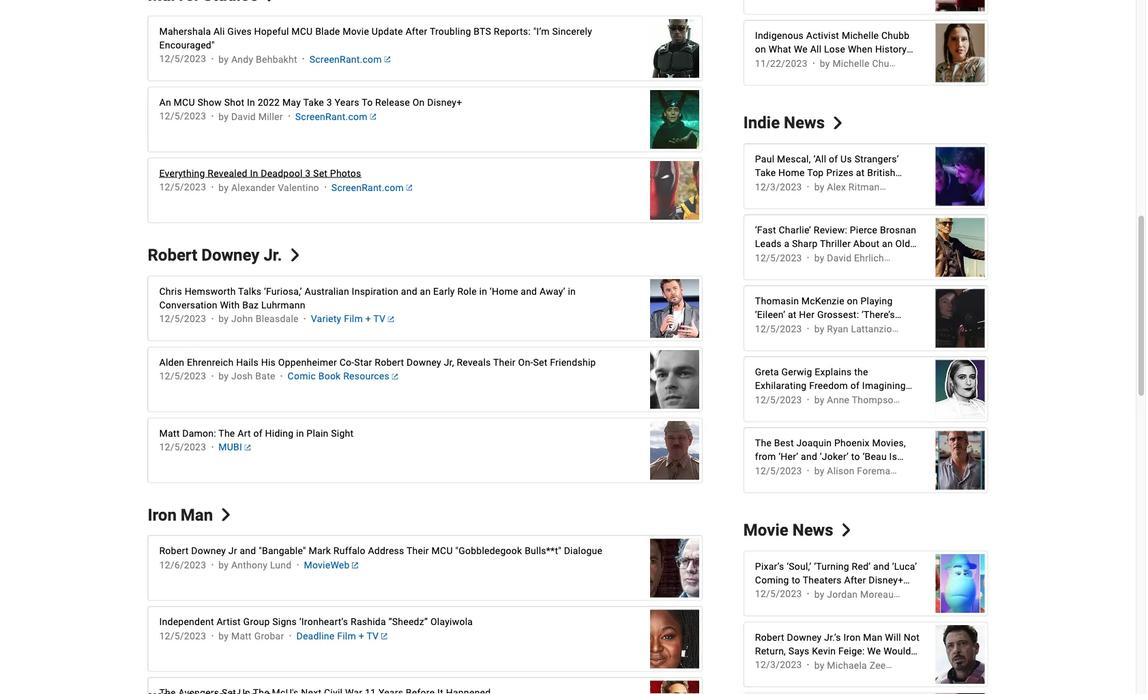 Task type: locate. For each thing, give the bounding box(es) containing it.
indie news
[[744, 113, 825, 133]]

downey up talks
[[202, 245, 260, 265]]

image image for robert downey jr.'s iron man will not return, says kevin feige: we would never 'magically undo' his death
[[936, 619, 985, 691]]

1 horizontal spatial independent
[[756, 181, 810, 192]]

after inside the mahershala ali gives hopeful mcu blade movie update after troubling bts reports: "i'm sincerely encouraged"
[[406, 26, 428, 37]]

chubb down history
[[873, 58, 901, 70]]

0 vertical spatial at
[[857, 168, 865, 179]]

0 vertical spatial on
[[756, 44, 767, 55]]

would
[[884, 646, 912, 657]]

david for miller
[[231, 111, 256, 122]]

in up by david miller
[[247, 97, 255, 108]]

by up as
[[815, 324, 825, 335]]

his
[[261, 357, 276, 368], [858, 660, 872, 671]]

2 vertical spatial to
[[792, 575, 801, 586]]

you
[[816, 323, 832, 334]]

robert up return,
[[756, 632, 785, 644]]

his up the bate
[[261, 357, 276, 368]]

+ down the 'ironheart's rashida
[[359, 631, 364, 642]]

12/5/2023 for 'fast
[[756, 253, 803, 264]]

0 horizontal spatial iron
[[148, 505, 177, 525]]

take right may in the left top of the page
[[303, 97, 324, 108]]

image image for paul mescal, 'all of us strangers' take home top prizes at british independent film awards
[[936, 140, 985, 213]]

0 horizontal spatial launch inline image
[[370, 114, 376, 120]]

iron man
[[148, 505, 213, 525]]

history
[[876, 44, 907, 55]]

comic book resources
[[288, 371, 390, 382]]

12/5/2023 for chris
[[159, 314, 206, 325]]

+ inside "button"
[[366, 314, 371, 325]]

by andy behbakht
[[219, 54, 297, 65]]

0 vertical spatial in
[[247, 97, 255, 108]]

an left old
[[883, 239, 894, 250]]

0 vertical spatial matt
[[159, 428, 180, 439]]

0 vertical spatial her
[[800, 310, 815, 321]]

launch inline image
[[370, 114, 376, 120], [392, 374, 398, 380]]

independent inside paul mescal, 'all of us strangers' take home top prizes at british independent film awards
[[756, 181, 810, 192]]

'fast
[[756, 225, 777, 236]]

on
[[756, 44, 767, 55], [848, 296, 859, 307]]

movie up pixar's
[[744, 521, 789, 540]]

chevron right inline image up us at the right of the page
[[832, 117, 845, 130]]

screenrant.com down photos on the left top
[[332, 182, 404, 193]]

by down 'artist'
[[219, 631, 229, 642]]

0 vertical spatial screenrant.com button
[[310, 53, 391, 66]]

by for by alex ritman
[[815, 182, 825, 193]]

+ inside button
[[359, 631, 364, 642]]

downey left the jr
[[191, 546, 226, 557]]

dialogue
[[564, 546, 603, 557]]

on inside thomasin mckenzie on playing 'eileen' at her grossest: 'there's some things you don't want to be known for' as an actor
[[848, 296, 859, 307]]

man
[[181, 505, 213, 525], [864, 632, 883, 644]]

11/22/2023
[[756, 58, 808, 70]]

0 vertical spatial of
[[829, 154, 839, 165]]

0 vertical spatial screenrant.com
[[310, 54, 382, 65]]

mcu right an
[[174, 97, 195, 108]]

2022
[[258, 97, 280, 108]]

chevron right inline image inside indie news link
[[832, 117, 845, 130]]

by michelle chubb
[[820, 58, 901, 70]]

and down "joaquin"
[[801, 451, 818, 463]]

3 left years
[[327, 97, 332, 108]]

mubi
[[219, 442, 242, 453]]

launch inline image inside comic book resources button
[[392, 374, 398, 380]]

1 horizontal spatial of
[[829, 154, 839, 165]]

iron up 12/6/2023
[[148, 505, 177, 525]]

away'
[[540, 286, 566, 297]]

matt left damon:
[[159, 428, 180, 439]]

an inside 'fast charlie' review: pierce brosnan leads a sharp thriller about an old hitman with a new crush
[[883, 239, 894, 250]]

conversation
[[159, 300, 218, 311]]

indigenous
[[756, 30, 804, 42]]

chevron right inline image for movie news
[[840, 524, 854, 537]]

film for independent artist group signs 'ironheart's rashida "sheedz" olayiwola
[[337, 631, 356, 642]]

thriller
[[821, 239, 851, 250]]

co-
[[340, 357, 355, 368]]

of left us at the right of the page
[[829, 154, 839, 165]]

1 vertical spatial man
[[864, 632, 883, 644]]

movieweb button
[[304, 559, 358, 573]]

an
[[883, 239, 894, 250], [420, 286, 431, 297], [818, 337, 829, 348]]

0 vertical spatial news
[[784, 113, 825, 133]]

tv for deadline film + tv
[[367, 631, 379, 642]]

'all
[[814, 154, 827, 165]]

gerwig
[[782, 367, 813, 378]]

we up zee
[[868, 646, 882, 657]]

downey
[[202, 245, 260, 265], [407, 357, 442, 368], [191, 546, 226, 557], [787, 632, 822, 644]]

on up grossest:
[[848, 296, 859, 307]]

variety film + tv
[[311, 314, 386, 325]]

iron inside iron man "link"
[[148, 505, 177, 525]]

chevron right inline image up the red'
[[840, 524, 854, 537]]

screenrant.com button for update
[[310, 53, 391, 66]]

0 vertical spatial michelle
[[842, 30, 879, 42]]

image image for robert downey jr and "bangable" mark ruffalo address their mcu "gobbledegook bulls**t" dialogue
[[650, 532, 700, 605]]

michelle inside indigenous activist michelle chubb on what we all lose when history centers white voices
[[842, 30, 879, 42]]

christian
[[981, 466, 1020, 477]]

downey for robert downey jr.'s iron man will not return, says kevin feige: we would never 'magically undo' his death
[[787, 632, 822, 644]]

in left plain
[[296, 428, 304, 439]]

bts
[[474, 26, 492, 37]]

take inside paul mescal, 'all of us strangers' take home top prizes at british independent film awards
[[756, 168, 776, 179]]

0 horizontal spatial david
[[231, 111, 256, 122]]

by anne thompson
[[815, 395, 900, 406]]

1 vertical spatial a
[[811, 252, 817, 263]]

0 vertical spatial independent
[[756, 181, 810, 192]]

0 horizontal spatial man
[[181, 505, 213, 525]]

film down the 'ironheart's rashida
[[337, 631, 356, 642]]

to left be
[[885, 323, 894, 334]]

indie
[[744, 113, 780, 133]]

after up by jordan moreau
[[845, 575, 867, 586]]

launch inline image inside the 'deadline film + tv' button
[[381, 634, 387, 640]]

1 horizontal spatial we
[[868, 646, 882, 657]]

1 vertical spatial screenrant.com
[[295, 111, 368, 122]]

set left the friendship
[[533, 357, 548, 368]]

disney+ right on
[[427, 97, 462, 108]]

0 vertical spatial chubb
[[882, 30, 910, 42]]

0 vertical spatial film
[[813, 181, 832, 192]]

image image for alden ehrenreich hails his oppenheimer co-star robert downey jr, reveals their on-set friendship
[[650, 343, 700, 416]]

1 horizontal spatial in
[[480, 286, 488, 297]]

pandemic
[[820, 589, 864, 600]]

chevron right inline image inside robert downey jr. link
[[289, 249, 302, 262]]

image image for mahershala ali gives hopeful mcu blade movie update after troubling bts reports: "i'm sincerely encouraged"
[[650, 12, 700, 85]]

2 vertical spatial of
[[254, 428, 263, 439]]

0 horizontal spatial on
[[756, 44, 767, 55]]

12/5/2023
[[159, 54, 206, 65], [159, 111, 206, 122], [159, 182, 206, 193], [756, 253, 803, 264], [159, 314, 206, 325], [756, 324, 803, 335], [159, 371, 206, 382], [756, 395, 803, 406], [159, 442, 206, 453], [756, 466, 803, 477], [756, 589, 803, 600], [159, 631, 206, 642]]

1 vertical spatial 12/3/2023
[[756, 660, 803, 671]]

1 vertical spatial +
[[359, 631, 364, 642]]

be
[[896, 323, 908, 334]]

1 vertical spatial an
[[420, 286, 431, 297]]

at up ritman
[[857, 168, 865, 179]]

robert inside robert downey jr.'s iron man will not return, says kevin feige: we would never 'magically undo' his death
[[756, 632, 785, 644]]

ruffalo
[[334, 546, 366, 557]]

0 vertical spatial his
[[261, 357, 276, 368]]

launch inline image inside variety film + tv "button"
[[388, 317, 394, 323]]

screenrant.com button down the mahershala ali gives hopeful mcu blade movie update after troubling bts reports: "i'm sincerely encouraged"
[[310, 53, 391, 66]]

moreau
[[861, 589, 894, 600]]

by for by michelle chubb
[[820, 58, 831, 70]]

movie news
[[744, 521, 834, 540]]

independent left 'artist'
[[159, 617, 214, 628]]

playing
[[861, 296, 893, 307]]

1 horizontal spatial on
[[848, 296, 859, 307]]

by left josh
[[219, 371, 229, 382]]

film down chris hemsworth talks 'furiosa,' australian inspiration and an early role in 'home and away' in conversation with baz luhrmann
[[344, 314, 363, 325]]

disney+ up moreau
[[869, 575, 904, 586]]

for'
[[788, 337, 803, 348]]

2 horizontal spatial an
[[883, 239, 894, 250]]

take down paul at the top right
[[756, 168, 776, 179]]

1 vertical spatial her
[[756, 394, 771, 405]]

their right address
[[407, 546, 429, 557]]

12/5/2023 for greta
[[756, 395, 803, 406]]

image image for independent artist group signs 'ironheart's rashida "sheedz" olayiwola
[[650, 603, 700, 676]]

2 horizontal spatial of
[[851, 380, 860, 392]]

an left 'early'
[[420, 286, 431, 297]]

her inside greta gerwig explains the exhilarating freedom of imagining her hit 'barbie'
[[756, 394, 771, 405]]

3 up the valentino
[[305, 168, 311, 179]]

their left on-
[[494, 357, 516, 368]]

independent down home
[[756, 181, 810, 192]]

paul mescal, 'all of us strangers' take home top prizes at british independent film awards
[[756, 154, 900, 192]]

+ down chris hemsworth talks 'furiosa,' australian inspiration and an early role in 'home and away' in conversation with baz luhrmann
[[366, 314, 371, 325]]

robert up 12/6/2023
[[159, 546, 189, 557]]

her left hit
[[756, 394, 771, 405]]

1 vertical spatial screenrant.com button
[[295, 110, 376, 124]]

launch inline image
[[385, 57, 391, 63], [406, 185, 412, 191], [388, 317, 394, 323], [245, 445, 251, 451], [352, 563, 358, 569], [381, 634, 387, 640]]

1 vertical spatial michelle
[[833, 58, 870, 70]]

1 horizontal spatial launch inline image
[[392, 374, 398, 380]]

tv down chris hemsworth talks 'furiosa,' australian inspiration and an early role in 'home and away' in conversation with baz luhrmann
[[374, 314, 386, 325]]

the up from
[[756, 438, 772, 449]]

launch inline image inside mubi button
[[245, 445, 251, 451]]

3
[[327, 97, 332, 108], [305, 168, 311, 179]]

iron man link
[[148, 505, 233, 525]]

1 vertical spatial news
[[793, 521, 834, 540]]

0 vertical spatial after
[[406, 26, 428, 37]]

and right greene
[[962, 466, 978, 477]]

0 vertical spatial set
[[313, 168, 328, 179]]

12/5/2023 for pixar's
[[756, 589, 803, 600]]

address
[[368, 546, 404, 557]]

a down charlie'
[[785, 239, 790, 250]]

ehrlich
[[855, 253, 885, 264]]

screenrant.com down 'blade'
[[310, 54, 382, 65]]

in right the away'
[[568, 286, 576, 297]]

want
[[860, 323, 882, 334]]

of right art in the bottom of the page
[[254, 428, 263, 439]]

after right the update at the left of the page
[[406, 26, 428, 37]]

12/5/2023 for independent
[[159, 631, 206, 642]]

by david ehrlich
[[815, 253, 885, 264]]

robert up chris
[[148, 245, 198, 265]]

1 horizontal spatial her
[[800, 310, 815, 321]]

group
[[243, 617, 270, 628]]

the
[[219, 428, 235, 439], [756, 438, 772, 449]]

1 vertical spatial david
[[828, 253, 852, 264]]

screenrant.com button down years
[[295, 110, 376, 124]]

robert right star
[[375, 357, 404, 368]]

never
[[756, 660, 781, 671]]

david
[[231, 111, 256, 122], [828, 253, 852, 264]]

mcu inside the mahershala ali gives hopeful mcu blade movie update after troubling bts reports: "i'm sincerely encouraged"
[[292, 26, 313, 37]]

chevron right inline image
[[265, 0, 278, 2], [832, 117, 845, 130], [289, 249, 302, 262], [840, 524, 854, 537]]

robert for robert downey jr.'s iron man will not return, says kevin feige: we would never 'magically undo' his death
[[756, 632, 785, 644]]

film down top
[[813, 181, 832, 192]]

star
[[355, 357, 372, 368]]

known
[[756, 337, 785, 348]]

1 horizontal spatial at
[[857, 168, 865, 179]]

set
[[313, 168, 328, 179], [533, 357, 548, 368]]

an right as
[[818, 337, 829, 348]]

film inside button
[[337, 631, 356, 642]]

image image for pixar's 'soul,' 'turning red' and 'luca' coming to theaters after disney+ debuts during pandemic
[[936, 548, 985, 620]]

in
[[480, 286, 488, 297], [568, 286, 576, 297], [296, 428, 304, 439]]

12/5/2023 for everything
[[159, 182, 206, 193]]

0 vertical spatial iron
[[148, 505, 177, 525]]

david down shot
[[231, 111, 256, 122]]

1 vertical spatial 3
[[305, 168, 311, 179]]

things
[[783, 323, 813, 334]]

'napoleon'
[[806, 465, 852, 476]]

and right inspiration
[[401, 286, 418, 297]]

in right role
[[480, 286, 488, 297]]

thompson
[[852, 395, 900, 406]]

0 horizontal spatial in
[[296, 428, 304, 439]]

robert downey jr and "bangable" mark ruffalo address their mcu "gobbledegook bulls**t" dialogue
[[159, 546, 603, 557]]

12/5/2023 for alden
[[159, 371, 206, 382]]

film
[[813, 181, 832, 192], [344, 314, 363, 325], [337, 631, 356, 642]]

0 horizontal spatial her
[[756, 394, 771, 405]]

the
[[855, 367, 869, 378]]

by for by josh bate
[[219, 371, 229, 382]]

prizes
[[827, 168, 854, 179]]

to down 'soul,'
[[792, 575, 801, 586]]

movie right 'blade'
[[343, 26, 369, 37]]

hit
[[774, 394, 786, 405]]

12/3/2023 down return,
[[756, 660, 803, 671]]

1 horizontal spatial iron
[[844, 632, 861, 644]]

0 vertical spatial mcu
[[292, 26, 313, 37]]

downey inside robert downey jr.'s iron man will not return, says kevin feige: we would never 'magically undo' his death
[[787, 632, 822, 644]]

her up things
[[800, 310, 815, 321]]

by down "'joker'"
[[815, 466, 825, 477]]

at up things
[[788, 310, 797, 321]]

chevron right inline image up hopeful
[[265, 0, 278, 2]]

chubb up history
[[882, 30, 910, 42]]

by down freedom
[[815, 395, 825, 406]]

chevron right inline image inside 'movie news' link
[[840, 524, 854, 537]]

2 vertical spatial an
[[818, 337, 829, 348]]

the up the mubi
[[219, 428, 235, 439]]

miller
[[258, 111, 283, 122]]

0 horizontal spatial the
[[219, 428, 235, 439]]

tv inside button
[[367, 631, 379, 642]]

downey up says
[[787, 632, 822, 644]]

screenrant.com for update
[[310, 54, 382, 65]]

1 horizontal spatial take
[[756, 168, 776, 179]]

iron
[[148, 505, 177, 525], [844, 632, 861, 644]]

her
[[800, 310, 815, 321], [756, 394, 771, 405]]

we up white
[[794, 44, 808, 55]]

a
[[785, 239, 790, 250], [811, 252, 817, 263]]

1 vertical spatial of
[[851, 380, 860, 392]]

of up the by anne thompson
[[851, 380, 860, 392]]

0 horizontal spatial at
[[788, 310, 797, 321]]

1 vertical spatial his
[[858, 660, 872, 671]]

0 horizontal spatial to
[[792, 575, 801, 586]]

2 horizontal spatial to
[[885, 323, 894, 334]]

1 vertical spatial to
[[852, 451, 861, 463]]

by left the andy
[[219, 54, 229, 65]]

0 horizontal spatial set
[[313, 168, 328, 179]]

mcu left "gobbledegook
[[432, 546, 453, 557]]

launch inline image inside movieweb button
[[352, 563, 358, 569]]

by david miller
[[219, 111, 283, 122]]

by down shot
[[219, 111, 229, 122]]

1 horizontal spatial after
[[845, 575, 867, 586]]

at inside thomasin mckenzie on playing 'eileen' at her grossest: 'there's some things you don't want to be known for' as an actor
[[788, 310, 797, 321]]

michelle down the when
[[833, 58, 870, 70]]

by down revealed
[[219, 182, 229, 193]]

australian
[[305, 286, 349, 297]]

1 vertical spatial chubb
[[873, 58, 901, 70]]

1 vertical spatial their
[[407, 546, 429, 557]]

at
[[857, 168, 865, 179], [788, 310, 797, 321]]

man left chevron right inline image
[[181, 505, 213, 525]]

0 vertical spatial movie
[[343, 26, 369, 37]]

kevin
[[812, 646, 836, 657]]

1 vertical spatial mcu
[[174, 97, 195, 108]]

0 horizontal spatial matt
[[159, 428, 180, 439]]

1 vertical spatial disney+
[[869, 575, 904, 586]]

news for indie news
[[784, 113, 825, 133]]

of inside greta gerwig explains the exhilarating freedom of imagining her hit 'barbie'
[[851, 380, 860, 392]]

2 horizontal spatial in
[[568, 286, 576, 297]]

on
[[413, 97, 425, 108]]

mcu
[[292, 26, 313, 37], [174, 97, 195, 108], [432, 546, 453, 557]]

by john bleasdale
[[219, 314, 299, 325]]

launch inline image down alden ehrenreich hails his oppenheimer co-star robert downey jr, reveals their on-set friendship
[[392, 374, 398, 380]]

film inside paul mescal, 'all of us strangers' take home top prizes at british independent film awards
[[813, 181, 832, 192]]

1 horizontal spatial their
[[494, 357, 516, 368]]

alison
[[828, 466, 855, 477]]

image image
[[650, 12, 700, 85], [936, 17, 985, 90], [650, 83, 700, 156], [936, 140, 985, 213], [650, 154, 700, 227], [936, 211, 985, 284], [650, 272, 700, 345], [936, 282, 985, 355], [650, 343, 700, 416], [936, 353, 985, 426], [650, 414, 700, 487], [936, 424, 985, 497], [650, 532, 700, 605], [936, 548, 985, 620], [650, 603, 700, 676], [936, 619, 985, 691]]

news up 'soul,'
[[793, 521, 834, 540]]

man inside "link"
[[181, 505, 213, 525]]

joaquin
[[797, 438, 832, 449]]

and right the red'
[[874, 561, 890, 573]]

1 vertical spatial independent
[[159, 617, 214, 628]]

by down the "sharp" at top right
[[815, 253, 825, 264]]

tv inside "button"
[[374, 314, 386, 325]]

downey left jr,
[[407, 357, 442, 368]]

by for by david miller
[[219, 111, 229, 122]]

an inside chris hemsworth talks 'furiosa,' australian inspiration and an early role in 'home and away' in conversation with baz luhrmann
[[420, 286, 431, 297]]

image image for greta gerwig explains the exhilarating freedom of imagining her hit 'barbie'
[[936, 353, 985, 426]]

0 horizontal spatial after
[[406, 26, 428, 37]]

return,
[[756, 646, 786, 657]]

of inside paul mescal, 'all of us strangers' take home top prizes at british independent film awards
[[829, 154, 839, 165]]

0 horizontal spatial +
[[359, 631, 364, 642]]

a right the with
[[811, 252, 817, 263]]

launch inline image for set
[[406, 185, 412, 191]]

+
[[366, 314, 371, 325], [359, 631, 364, 642]]

david down thriller
[[828, 253, 852, 264]]

1 horizontal spatial man
[[864, 632, 883, 644]]

iron up feige:
[[844, 632, 861, 644]]

to down the phoenix
[[852, 451, 861, 463]]

jr.
[[264, 245, 282, 265]]

by down kevin at the right bottom of the page
[[815, 660, 825, 671]]

all
[[811, 44, 822, 55]]

ali
[[214, 26, 225, 37]]

by down theaters
[[815, 589, 825, 600]]

with
[[790, 252, 809, 263]]

michelle up the when
[[842, 30, 879, 42]]

'joker'
[[820, 451, 849, 463]]

by for by alison foreman, steve greene and christian zilko
[[815, 466, 825, 477]]

1 vertical spatial take
[[756, 168, 776, 179]]

in up alexander
[[250, 168, 258, 179]]

0 horizontal spatial his
[[261, 357, 276, 368]]

0 vertical spatial tv
[[374, 314, 386, 325]]

by down all
[[820, 58, 831, 70]]

2 12/3/2023 from the top
[[756, 660, 803, 671]]

by down the jr
[[219, 560, 229, 571]]

12/3/2023
[[756, 182, 803, 193], [756, 660, 803, 671]]

1 vertical spatial film
[[344, 314, 363, 325]]

show
[[198, 97, 222, 108]]

1 horizontal spatial +
[[366, 314, 371, 325]]

2 vertical spatial screenrant.com
[[332, 182, 404, 193]]

1 horizontal spatial mcu
[[292, 26, 313, 37]]

art
[[238, 428, 251, 439]]

1 vertical spatial after
[[845, 575, 867, 586]]

1 12/3/2023 from the top
[[756, 182, 803, 193]]

1 vertical spatial tv
[[367, 631, 379, 642]]

1 horizontal spatial disney+
[[869, 575, 904, 586]]

1 vertical spatial we
[[868, 646, 882, 657]]

downey for robert downey jr and "bangable" mark ruffalo address their mcu "gobbledegook bulls**t" dialogue
[[191, 546, 226, 557]]

12/3/2023 down home
[[756, 182, 803, 193]]

launch inline image for mark
[[352, 563, 358, 569]]

film inside "button"
[[344, 314, 363, 325]]

explains
[[815, 367, 852, 378]]

1 vertical spatial iron
[[844, 632, 861, 644]]

and inside pixar's 'soul,' 'turning red' and 'luca' coming to theaters after disney+ debuts during pandemic
[[874, 561, 890, 573]]

to inside the best joaquin phoenix movies, from 'her' and 'joker' to 'beau is afraid' and 'napoleon'
[[852, 451, 861, 463]]

book
[[319, 371, 341, 382]]

downey for robert downey jr.
[[202, 245, 260, 265]]

2 vertical spatial screenrant.com button
[[332, 181, 412, 195]]

1 horizontal spatial set
[[533, 357, 548, 368]]

by josh bate
[[219, 371, 276, 382]]

1 horizontal spatial an
[[818, 337, 829, 348]]

image image for everything revealed in deadpool 3 set photos
[[650, 154, 700, 227]]

to inside thomasin mckenzie on playing 'eileen' at her grossest: 'there's some things you don't want to be known for' as an actor
[[885, 323, 894, 334]]

launch inline image down "to"
[[370, 114, 376, 120]]

movie news link
[[744, 521, 854, 540]]

by down with
[[219, 314, 229, 325]]



Task type: describe. For each thing, give the bounding box(es) containing it.
what
[[769, 44, 792, 55]]

afraid'
[[756, 465, 784, 476]]

exhilarating
[[756, 380, 807, 392]]

0 horizontal spatial a
[[785, 239, 790, 250]]

her inside thomasin mckenzie on playing 'eileen' at her grossest: 'there's some things you don't want to be known for' as an actor
[[800, 310, 815, 321]]

12/3/2023 for home
[[756, 182, 803, 193]]

andy
[[231, 54, 253, 65]]

activist
[[807, 30, 840, 42]]

photos
[[330, 168, 361, 179]]

robert downey jr.'s iron man will not return, says kevin feige: we would never 'magically undo' his death
[[756, 632, 920, 671]]

man inside robert downey jr.'s iron man will not return, says kevin feige: we would never 'magically undo' his death
[[864, 632, 883, 644]]

12/3/2023 for return,
[[756, 660, 803, 671]]

hiding
[[265, 428, 294, 439]]

+ for deadline film + tv
[[359, 631, 364, 642]]

by alison foreman, steve greene and christian zilko
[[815, 466, 1044, 477]]

robert for robert downey jr and "bangable" mark ruffalo address their mcu "gobbledegook bulls**t" dialogue
[[159, 546, 189, 557]]

launch inline image for inspiration
[[388, 317, 394, 323]]

to inside pixar's 'soul,' 'turning red' and 'luca' coming to theaters after disney+ debuts during pandemic
[[792, 575, 801, 586]]

by alex ritman
[[815, 182, 880, 193]]

old
[[896, 239, 911, 250]]

screenrant.com for take
[[295, 111, 368, 122]]

awards
[[834, 181, 867, 192]]

mahershala
[[159, 26, 211, 37]]

by for by ryan lattanzio
[[815, 324, 825, 335]]

image image for indigenous activist michelle chubb on what we all lose when history centers white voices
[[936, 17, 985, 90]]

+ for variety film + tv
[[366, 314, 371, 325]]

his inside robert downey jr.'s iron man will not return, says kevin feige: we would never 'magically undo' his death
[[858, 660, 872, 671]]

zilko
[[1022, 466, 1044, 477]]

12/5/2023 for mahershala
[[159, 54, 206, 65]]

chevron right inline image for indie news
[[832, 117, 845, 130]]

mahershala ali gives hopeful mcu blade movie update after troubling bts reports: "i'm sincerely encouraged"
[[159, 26, 593, 51]]

jr.'s
[[825, 632, 842, 644]]

blade
[[315, 26, 340, 37]]

film for chris hemsworth talks 'furiosa,' australian inspiration and an early role in 'home and away' in conversation with baz luhrmann
[[344, 314, 363, 325]]

on-
[[518, 357, 533, 368]]

chevron right inline image
[[220, 509, 233, 522]]

death
[[875, 660, 900, 671]]

by for by andy behbakht
[[219, 54, 229, 65]]

'ironheart's rashida
[[299, 617, 386, 628]]

'barbie'
[[789, 394, 821, 405]]

greene
[[928, 466, 959, 477]]

we inside indigenous activist michelle chubb on what we all lose when history centers white voices
[[794, 44, 808, 55]]

0 vertical spatial their
[[494, 357, 516, 368]]

grossest:
[[818, 310, 860, 321]]

image image for the best joaquin phoenix movies, from 'her' and 'joker' to 'beau is afraid' and 'napoleon'
[[936, 424, 985, 497]]

by for by anthony lund
[[219, 560, 229, 571]]

greta
[[756, 367, 779, 378]]

mescal,
[[778, 154, 811, 165]]

chubb inside indigenous activist michelle chubb on what we all lose when history centers white voices
[[882, 30, 910, 42]]

debuts
[[756, 589, 787, 600]]

0 vertical spatial 3
[[327, 97, 332, 108]]

when
[[848, 44, 873, 55]]

undo'
[[830, 660, 855, 671]]

early
[[434, 286, 455, 297]]

thomasin mckenzie on playing 'eileen' at her grossest: 'there's some things you don't want to be known for' as an actor
[[756, 296, 908, 348]]

alden ehrenreich hails his oppenheimer co-star robert downey jr, reveals their on-set friendship
[[159, 357, 596, 368]]

image image for matt damon: the art of hiding in plain sight
[[650, 414, 700, 487]]

grobar
[[254, 631, 284, 642]]

during
[[789, 589, 818, 600]]

launch inline image for blade
[[385, 57, 391, 63]]

actor
[[832, 337, 855, 348]]

ritman
[[849, 182, 880, 193]]

imagining
[[863, 380, 906, 392]]

'her'
[[779, 451, 799, 463]]

0 horizontal spatial their
[[407, 546, 429, 557]]

deadline film + tv button
[[297, 630, 387, 644]]

12/5/2023 for thomasin
[[756, 324, 803, 335]]

by for by david ehrlich
[[815, 253, 825, 264]]

lose
[[825, 44, 846, 55]]

an inside thomasin mckenzie on playing 'eileen' at her grossest: 'there's some things you don't want to be known for' as an actor
[[818, 337, 829, 348]]

by anthony lund
[[219, 560, 292, 571]]

12/5/2023 for matt
[[159, 442, 206, 453]]

by for by michaela zee
[[815, 660, 825, 671]]

red'
[[852, 561, 871, 573]]

olayiwola
[[431, 617, 473, 628]]

brosnan
[[881, 225, 917, 236]]

and down 'her'
[[787, 465, 803, 476]]

screenrant.com button for take
[[295, 110, 376, 124]]

damon:
[[182, 428, 216, 439]]

hitman
[[756, 252, 788, 263]]

deadpool
[[261, 168, 303, 179]]

by for by jordan moreau
[[815, 589, 825, 600]]

launch inline image for screenrant.com
[[370, 114, 376, 120]]

0 vertical spatial disney+
[[427, 97, 462, 108]]

valentino
[[278, 182, 319, 193]]

tv for variety film + tv
[[374, 314, 386, 325]]

"i'm
[[534, 26, 550, 37]]

as
[[805, 337, 816, 348]]

reports:
[[494, 26, 531, 37]]

hopeful
[[254, 26, 289, 37]]

top
[[808, 168, 824, 179]]

hails
[[236, 357, 259, 368]]

steve
[[901, 466, 925, 477]]

to
[[362, 97, 373, 108]]

launch inline image for comic book resources
[[392, 374, 398, 380]]

12/5/2023 for the
[[756, 466, 803, 477]]

deadline film + tv
[[297, 631, 379, 642]]

iron inside robert downey jr.'s iron man will not return, says kevin feige: we would never 'magically undo' his death
[[844, 632, 861, 644]]

charlie'
[[779, 225, 812, 236]]

paul
[[756, 154, 775, 165]]

coming
[[756, 575, 790, 586]]

sight
[[331, 428, 354, 439]]

we inside robert downey jr.'s iron man will not return, says kevin feige: we would never 'magically undo' his death
[[868, 646, 882, 657]]

greta gerwig explains the exhilarating freedom of imagining her hit 'barbie'
[[756, 367, 906, 405]]

by for by john bleasdale
[[219, 314, 229, 325]]

1 vertical spatial movie
[[744, 521, 789, 540]]

anthony
[[231, 560, 268, 571]]

theaters
[[803, 575, 842, 586]]

on inside indigenous activist michelle chubb on what we all lose when history centers white voices
[[756, 44, 767, 55]]

will
[[886, 632, 902, 644]]

update
[[372, 26, 403, 37]]

everything revealed in deadpool 3 set photos
[[159, 168, 361, 179]]

image image for 'fast charlie' review: pierce brosnan leads a sharp thriller about an old hitman with a new crush
[[936, 211, 985, 284]]

1 vertical spatial in
[[250, 168, 258, 179]]

by for by matt grobar
[[219, 631, 229, 642]]

0 horizontal spatial take
[[303, 97, 324, 108]]

2 horizontal spatial mcu
[[432, 546, 453, 557]]

john
[[231, 314, 253, 325]]

0 horizontal spatial of
[[254, 428, 263, 439]]

matt damon: the art of hiding in plain sight
[[159, 428, 354, 439]]

after inside pixar's 'soul,' 'turning red' and 'luca' coming to theaters after disney+ debuts during pandemic
[[845, 575, 867, 586]]

disney+ inside pixar's 'soul,' 'turning red' and 'luca' coming to theaters after disney+ debuts during pandemic
[[869, 575, 904, 586]]

news for movie news
[[793, 521, 834, 540]]

launch inline image for "sheedz"
[[381, 634, 387, 640]]

white
[[792, 58, 817, 69]]

by for by anne thompson
[[815, 395, 825, 406]]

movie inside the mahershala ali gives hopeful mcu blade movie update after troubling bts reports: "i'm sincerely encouraged"
[[343, 26, 369, 37]]

freedom
[[810, 380, 849, 392]]

about
[[854, 239, 880, 250]]

and left the away'
[[521, 286, 537, 297]]

image image for an mcu show shot in 2022 may take 3 years to release on disney+
[[650, 83, 700, 156]]

at inside paul mescal, 'all of us strangers' take home top prizes at british independent film awards
[[857, 168, 865, 179]]

mark
[[309, 546, 331, 557]]

image image for thomasin mckenzie on playing 'eileen' at her grossest: 'there's some things you don't want to be known for' as an actor
[[936, 282, 985, 355]]

alexander
[[231, 182, 275, 193]]

everything
[[159, 168, 205, 179]]

baz
[[242, 300, 259, 311]]

the inside the best joaquin phoenix movies, from 'her' and 'joker' to 'beau is afraid' and 'napoleon'
[[756, 438, 772, 449]]

image image for chris hemsworth talks 'furiosa,' australian inspiration and an early role in 'home and away' in conversation with baz luhrmann
[[650, 272, 700, 345]]

signs
[[273, 617, 297, 628]]

review:
[[814, 225, 848, 236]]

friendship
[[550, 357, 596, 368]]

movieweb
[[304, 560, 350, 571]]

comic
[[288, 371, 316, 382]]

12/5/2023 for an
[[159, 111, 206, 122]]

robert for robert downey jr.
[[148, 245, 198, 265]]

1 horizontal spatial a
[[811, 252, 817, 263]]

indie news link
[[744, 113, 845, 133]]

voices
[[820, 58, 849, 69]]

sincerely
[[553, 26, 593, 37]]

1 vertical spatial matt
[[231, 631, 252, 642]]

by for by alexander valentino
[[219, 182, 229, 193]]

chevron right inline image for robert downey jr.
[[289, 249, 302, 262]]

david for ehrlich
[[828, 253, 852, 264]]

0 horizontal spatial independent
[[159, 617, 214, 628]]

and up anthony
[[240, 546, 256, 557]]



Task type: vqa. For each thing, say whether or not it's contained in the screenshot.
arrow drop down image
no



